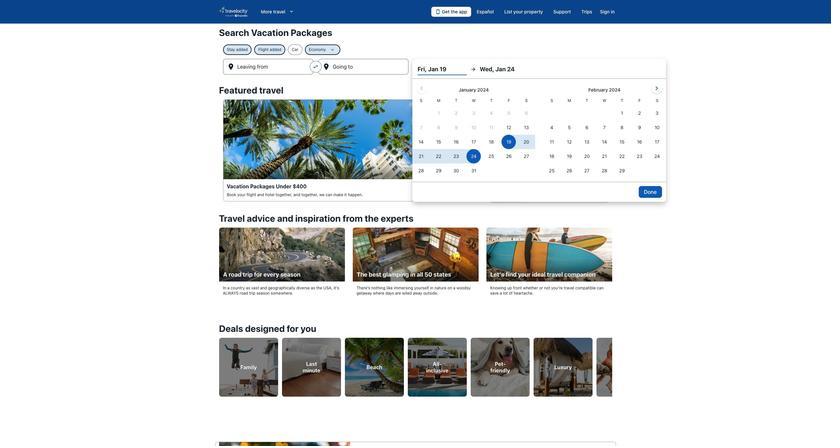 Task type: vqa. For each thing, say whether or not it's contained in the screenshot.
Featured travel region
yes



Task type: describe. For each thing, give the bounding box(es) containing it.
previous month image
[[418, 85, 426, 92]]

download the app button image
[[435, 9, 441, 14]]

next month image
[[653, 85, 661, 92]]

previous image
[[215, 362, 223, 370]]

travel advice and inspiration from the experts region
[[215, 210, 616, 308]]

travelocity logo image
[[219, 7, 248, 17]]



Task type: locate. For each thing, give the bounding box(es) containing it.
featured travel region
[[215, 81, 616, 210]]

next image
[[608, 362, 616, 370]]

swap origin and destination values image
[[313, 64, 319, 70]]

main content
[[0, 24, 831, 447]]



